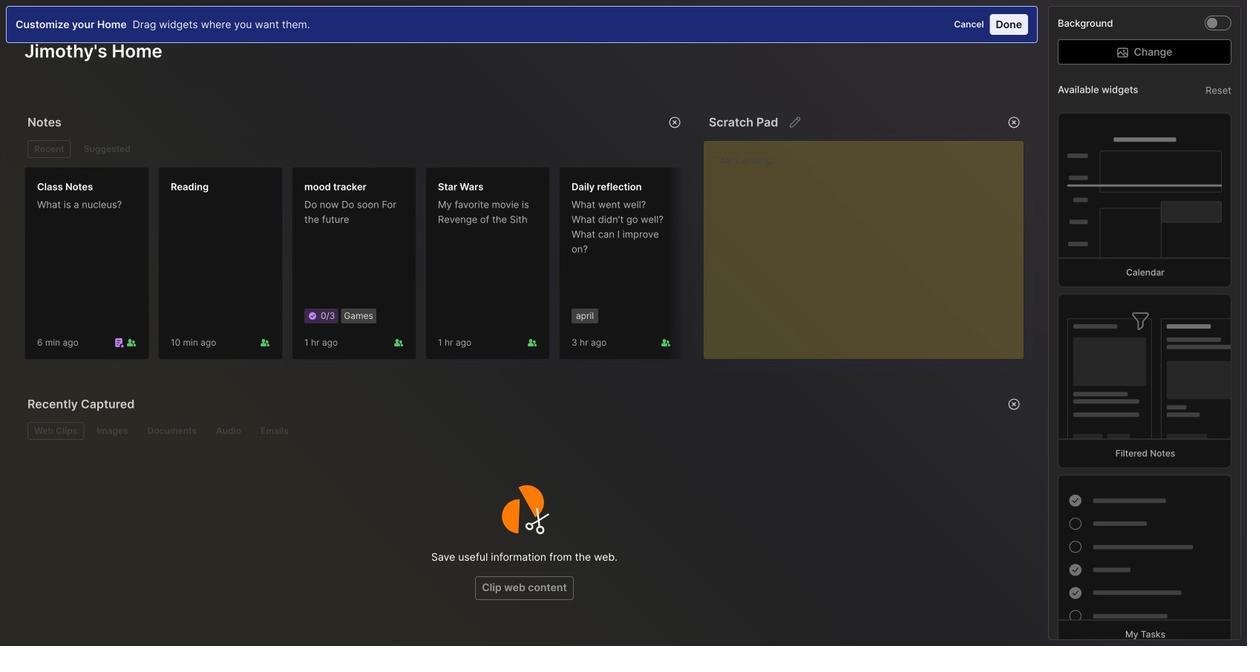 Task type: vqa. For each thing, say whether or not it's contained in the screenshot.
"Edit widget title" Icon
yes



Task type: locate. For each thing, give the bounding box(es) containing it.
edit widget title image
[[788, 115, 803, 130]]



Task type: describe. For each thing, give the bounding box(es) containing it.
background image
[[1208, 18, 1218, 28]]



